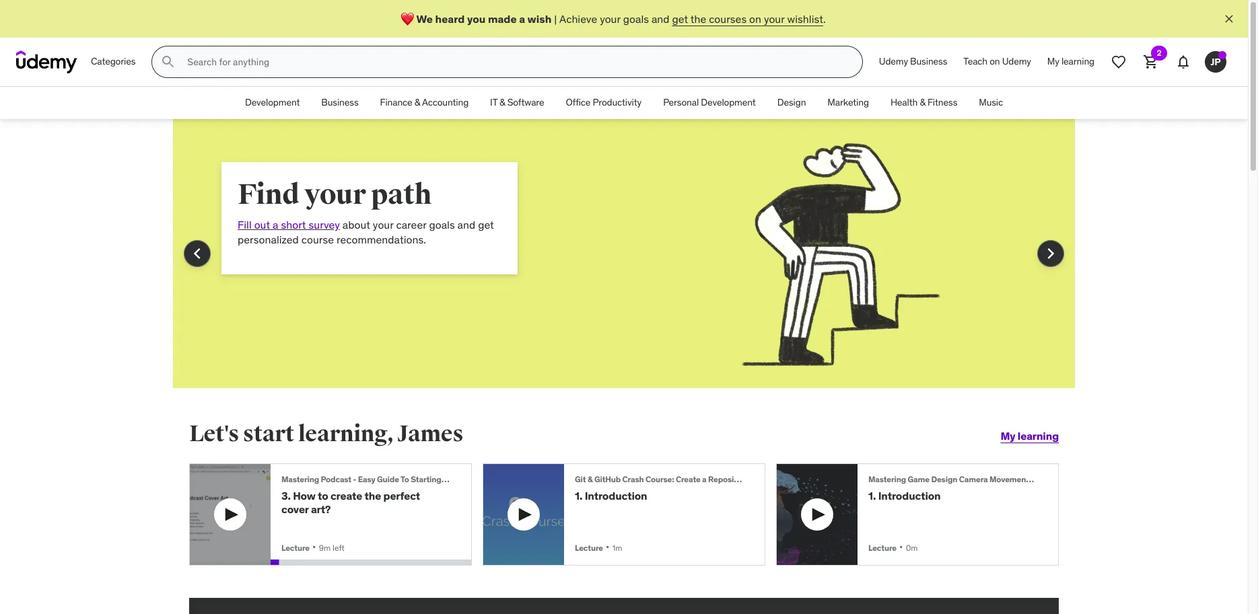 Task type: describe. For each thing, give the bounding box(es) containing it.
1 vertical spatial on
[[990, 55, 1000, 67]]

teach on udemy
[[964, 55, 1031, 67]]

out
[[254, 218, 270, 232]]

accounting
[[422, 96, 469, 109]]

cover
[[281, 503, 309, 516]]

business link
[[311, 87, 369, 119]]

previous image
[[186, 243, 208, 265]]

your up survey
[[305, 178, 366, 212]]

& for software
[[500, 96, 505, 109]]

path
[[371, 178, 432, 212]]

a inside git & github crash course: create a repository from scratch! 1. introduction
[[702, 475, 707, 485]]

lecture • 9m left
[[281, 540, 345, 554]]

studio
[[1072, 475, 1096, 485]]

lecture • 0m
[[869, 540, 918, 554]]

1 vertical spatial my learning link
[[1001, 421, 1059, 453]]

it
[[490, 96, 497, 109]]

1m
[[612, 543, 622, 553]]

personalized
[[238, 233, 299, 247]]

• for from
[[606, 540, 610, 554]]

get the courses on your wishlist link
[[672, 12, 823, 25]]

we
[[416, 12, 433, 25]]

2 podcast from the left
[[461, 475, 492, 485]]

fitness
[[928, 96, 958, 109]]

1 podcast from the left
[[321, 475, 351, 485]]

submit search image
[[160, 54, 177, 70]]

teach
[[964, 55, 988, 67]]

short
[[281, 218, 306, 232]]

fill out a short survey
[[238, 218, 340, 232]]

let's
[[189, 420, 239, 448]]

close image
[[1223, 12, 1236, 26]]

movements
[[990, 475, 1033, 485]]

scratch!
[[772, 475, 803, 485]]

design link
[[767, 87, 817, 119]]

fill
[[238, 218, 252, 232]]

development inside "link"
[[245, 96, 300, 109]]

camera
[[959, 475, 988, 485]]

about your career goals and get personalized course recommendations.
[[238, 218, 494, 247]]

mastering for 3.
[[281, 475, 319, 485]]

❤️
[[401, 12, 414, 25]]

0 vertical spatial business
[[910, 55, 948, 67]]

1. introduction link for introduction
[[869, 490, 1037, 503]]

|
[[554, 12, 557, 25]]

introduction inside mastering game design camera movements in arcade studio 1. introduction
[[878, 490, 941, 503]]

jp
[[1211, 56, 1221, 68]]

your
[[443, 475, 459, 485]]

1 • from the left
[[312, 540, 316, 554]]

1 horizontal spatial and
[[652, 12, 670, 25]]

personal development
[[663, 96, 756, 109]]

wishlist
[[787, 12, 823, 25]]

personal development link
[[653, 87, 767, 119]]

to
[[318, 490, 328, 503]]

james
[[398, 420, 463, 448]]

find
[[238, 178, 300, 212]]

finance
[[380, 96, 412, 109]]

software
[[507, 96, 544, 109]]

lecture for 1.
[[869, 543, 897, 553]]

easy
[[358, 475, 375, 485]]

2 udemy from the left
[[1002, 55, 1031, 67]]

in
[[1035, 475, 1042, 485]]

from
[[751, 475, 770, 485]]

development link
[[234, 87, 311, 119]]

• for 1.
[[899, 540, 903, 554]]

udemy business
[[879, 55, 948, 67]]

mastering podcast -  easy guide to starting your podcast 3. how to create the perfect cover art?
[[281, 475, 492, 516]]

course:
[[646, 475, 674, 485]]

achieve
[[559, 12, 597, 25]]

& for accounting
[[415, 96, 420, 109]]

heard
[[435, 12, 465, 25]]

& for fitness
[[920, 96, 926, 109]]

left
[[333, 543, 345, 553]]

office
[[566, 96, 591, 109]]

1 vertical spatial a
[[273, 218, 278, 232]]

.
[[823, 12, 826, 25]]

course
[[301, 233, 334, 247]]

& for github
[[588, 475, 593, 485]]

productivity
[[593, 96, 642, 109]]

3. how to create the perfect cover art? link
[[281, 490, 450, 516]]

starting
[[411, 475, 441, 485]]

marketing
[[828, 96, 869, 109]]

0 vertical spatial my learning link
[[1039, 46, 1103, 78]]

2
[[1157, 48, 1162, 58]]

repository
[[708, 475, 749, 485]]

game
[[908, 475, 930, 485]]

get inside about your career goals and get personalized course recommendations.
[[478, 218, 494, 232]]

music link
[[968, 87, 1014, 119]]

about
[[343, 218, 370, 232]]

0 vertical spatial a
[[519, 12, 525, 25]]

health & fitness
[[891, 96, 958, 109]]



Task type: locate. For each thing, give the bounding box(es) containing it.
1 vertical spatial my
[[1001, 430, 1016, 443]]

my learning up in
[[1001, 430, 1059, 443]]

mastering game design camera movements in arcade studio 1. introduction
[[869, 475, 1096, 503]]

recommendations.
[[337, 233, 426, 247]]

1 vertical spatial design
[[931, 475, 958, 485]]

carousel element
[[173, 119, 1075, 421]]

1. up lecture • 0m
[[869, 490, 876, 503]]

1 horizontal spatial podcast
[[461, 475, 492, 485]]

on
[[749, 12, 762, 25], [990, 55, 1000, 67]]

0 horizontal spatial 1.
[[575, 490, 583, 503]]

design left marketing
[[777, 96, 806, 109]]

finance & accounting link
[[369, 87, 479, 119]]

2 development from the left
[[701, 96, 756, 109]]

0 horizontal spatial udemy
[[879, 55, 908, 67]]

& right finance
[[415, 96, 420, 109]]

courses
[[709, 12, 747, 25]]

mastering inside mastering podcast -  easy guide to starting your podcast 3. how to create the perfect cover art?
[[281, 475, 319, 485]]

3% complete image
[[271, 560, 279, 566]]

it & software
[[490, 96, 544, 109]]

1 horizontal spatial my
[[1047, 55, 1060, 67]]

1 horizontal spatial 1.
[[869, 490, 876, 503]]

0 vertical spatial design
[[777, 96, 806, 109]]

1 horizontal spatial development
[[701, 96, 756, 109]]

finance & accounting
[[380, 96, 469, 109]]

2 mastering from the left
[[869, 475, 906, 485]]

wishlist image
[[1111, 54, 1127, 70]]

to
[[401, 475, 409, 485]]

career
[[396, 218, 427, 232]]

0 vertical spatial my
[[1047, 55, 1060, 67]]

lecture left 9m
[[281, 543, 310, 553]]

design inside 'link'
[[777, 96, 806, 109]]

0 horizontal spatial •
[[312, 540, 316, 554]]

the for get
[[691, 12, 706, 25]]

1 mastering from the left
[[281, 475, 319, 485]]

0 horizontal spatial lecture
[[281, 543, 310, 553]]

• left 9m
[[312, 540, 316, 554]]

•
[[312, 540, 316, 554], [606, 540, 610, 554], [899, 540, 903, 554]]

udemy image
[[16, 50, 77, 73]]

3.
[[281, 490, 291, 503]]

❤️   we heard you made a wish | achieve your goals and get the courses on your wishlist .
[[401, 12, 826, 25]]

mastering up how at the bottom left of the page
[[281, 475, 319, 485]]

crash
[[622, 475, 644, 485]]

1 horizontal spatial on
[[990, 55, 1000, 67]]

1 vertical spatial my learning
[[1001, 430, 1059, 443]]

2 vertical spatial a
[[702, 475, 707, 485]]

1 horizontal spatial learning
[[1062, 55, 1095, 67]]

my learning link left wishlist image
[[1039, 46, 1103, 78]]

my learning left wishlist image
[[1047, 55, 1095, 67]]

development
[[245, 96, 300, 109], [701, 96, 756, 109]]

notifications image
[[1176, 54, 1192, 70]]

0 horizontal spatial on
[[749, 12, 762, 25]]

lecture
[[281, 543, 310, 553], [575, 543, 603, 553], [869, 543, 897, 553]]

2 introduction from the left
[[878, 490, 941, 503]]

business left finance
[[321, 96, 359, 109]]

create
[[331, 490, 362, 503]]

lecture inside lecture • 1m
[[575, 543, 603, 553]]

0 horizontal spatial and
[[458, 218, 476, 232]]

1 development from the left
[[245, 96, 300, 109]]

my for my learning link to the top
[[1047, 55, 1060, 67]]

udemy up health
[[879, 55, 908, 67]]

1 vertical spatial learning
[[1018, 430, 1059, 443]]

music
[[979, 96, 1003, 109]]

1. inside git & github crash course: create a repository from scratch! 1. introduction
[[575, 490, 583, 503]]

find your path
[[238, 178, 432, 212]]

how
[[293, 490, 316, 503]]

1 vertical spatial goals
[[429, 218, 455, 232]]

• left 0m
[[899, 540, 903, 554]]

health & fitness link
[[880, 87, 968, 119]]

0 vertical spatial and
[[652, 12, 670, 25]]

0 vertical spatial my learning
[[1047, 55, 1095, 67]]

on right the courses
[[749, 12, 762, 25]]

1. introduction link down camera
[[869, 490, 1037, 503]]

0 horizontal spatial introduction
[[585, 490, 647, 503]]

0 horizontal spatial 1. introduction link
[[575, 490, 743, 503]]

0 vertical spatial learning
[[1062, 55, 1095, 67]]

survey
[[309, 218, 340, 232]]

guide
[[377, 475, 399, 485]]

0 horizontal spatial get
[[478, 218, 494, 232]]

1 vertical spatial the
[[365, 490, 381, 503]]

goals right achieve
[[623, 12, 649, 25]]

1. introduction link for scratch!
[[575, 490, 743, 503]]

1 horizontal spatial 1. introduction link
[[869, 490, 1037, 503]]

a left wish
[[519, 12, 525, 25]]

0 horizontal spatial design
[[777, 96, 806, 109]]

3 • from the left
[[899, 540, 903, 554]]

shopping cart with 2 items image
[[1143, 54, 1159, 70]]

the down "easy"
[[365, 490, 381, 503]]

podcast right the your
[[461, 475, 492, 485]]

1. introduction link down course:
[[575, 490, 743, 503]]

teach on udemy link
[[956, 46, 1039, 78]]

1.
[[575, 490, 583, 503], [869, 490, 876, 503]]

my for bottommost my learning link
[[1001, 430, 1016, 443]]

0 vertical spatial on
[[749, 12, 762, 25]]

podcast left -
[[321, 475, 351, 485]]

made
[[488, 12, 517, 25]]

health
[[891, 96, 918, 109]]

0 horizontal spatial my
[[1001, 430, 1016, 443]]

git & github crash course: create a repository from scratch! 1. introduction
[[575, 475, 803, 503]]

goals right career
[[429, 218, 455, 232]]

1 horizontal spatial udemy
[[1002, 55, 1031, 67]]

lecture for from
[[575, 543, 603, 553]]

my up the movements
[[1001, 430, 1016, 443]]

1 introduction from the left
[[585, 490, 647, 503]]

my right teach on udemy
[[1047, 55, 1060, 67]]

the left the courses
[[691, 12, 706, 25]]

& right it
[[500, 96, 505, 109]]

0 vertical spatial the
[[691, 12, 706, 25]]

introduction inside git & github crash course: create a repository from scratch! 1. introduction
[[585, 490, 647, 503]]

my learning link up in
[[1001, 421, 1059, 453]]

1 horizontal spatial design
[[931, 475, 958, 485]]

2 • from the left
[[606, 540, 610, 554]]

udemy right teach
[[1002, 55, 1031, 67]]

-
[[353, 475, 356, 485]]

1 horizontal spatial get
[[672, 12, 688, 25]]

0 vertical spatial goals
[[623, 12, 649, 25]]

create
[[676, 475, 701, 485]]

1 udemy from the left
[[879, 55, 908, 67]]

1. down git
[[575, 490, 583, 503]]

the
[[691, 12, 706, 25], [365, 490, 381, 503]]

lecture inside "lecture • 9m left"
[[281, 543, 310, 553]]

udemy business link
[[871, 46, 956, 78]]

& right git
[[588, 475, 593, 485]]

your right achieve
[[600, 12, 621, 25]]

my learning
[[1047, 55, 1095, 67], [1001, 430, 1059, 443]]

business up health & fitness
[[910, 55, 948, 67]]

1 horizontal spatial lecture
[[575, 543, 603, 553]]

2 1. from the left
[[869, 490, 876, 503]]

2 horizontal spatial a
[[702, 475, 707, 485]]

perfect
[[383, 490, 420, 503]]

0 horizontal spatial business
[[321, 96, 359, 109]]

9m
[[319, 543, 331, 553]]

1 horizontal spatial goals
[[623, 12, 649, 25]]

1 vertical spatial get
[[478, 218, 494, 232]]

mastering left game
[[869, 475, 906, 485]]

1 horizontal spatial a
[[519, 12, 525, 25]]

0 horizontal spatial mastering
[[281, 475, 319, 485]]

1 horizontal spatial business
[[910, 55, 948, 67]]

2 horizontal spatial •
[[899, 540, 903, 554]]

arcade
[[1043, 475, 1070, 485]]

& right health
[[920, 96, 926, 109]]

1. inside mastering game design camera movements in arcade studio 1. introduction
[[869, 490, 876, 503]]

learning,
[[298, 420, 394, 448]]

design
[[777, 96, 806, 109], [931, 475, 958, 485]]

design inside mastering game design camera movements in arcade studio 1. introduction
[[931, 475, 958, 485]]

business
[[910, 55, 948, 67], [321, 96, 359, 109]]

office productivity
[[566, 96, 642, 109]]

you have alerts image
[[1219, 51, 1227, 59]]

mastering for introduction
[[869, 475, 906, 485]]

mastering inside mastering game design camera movements in arcade studio 1. introduction
[[869, 475, 906, 485]]

categories button
[[83, 46, 144, 78]]

jp link
[[1200, 46, 1232, 78]]

goals inside about your career goals and get personalized course recommendations.
[[429, 218, 455, 232]]

lecture inside lecture • 0m
[[869, 543, 897, 553]]

let's start learning, james
[[189, 420, 463, 448]]

next image
[[1040, 243, 1062, 265]]

learning up in
[[1018, 430, 1059, 443]]

and left the courses
[[652, 12, 670, 25]]

0 horizontal spatial the
[[365, 490, 381, 503]]

lecture left 0m
[[869, 543, 897, 553]]

introduction down github
[[585, 490, 647, 503]]

2 horizontal spatial lecture
[[869, 543, 897, 553]]

categories
[[91, 55, 136, 67]]

1 vertical spatial and
[[458, 218, 476, 232]]

3 lecture from the left
[[869, 543, 897, 553]]

0 horizontal spatial podcast
[[321, 475, 351, 485]]

& inside git & github crash course: create a repository from scratch! 1. introduction
[[588, 475, 593, 485]]

git
[[575, 475, 586, 485]]

0 horizontal spatial learning
[[1018, 430, 1059, 443]]

0m
[[906, 543, 918, 553]]

on right teach
[[990, 55, 1000, 67]]

personal
[[663, 96, 699, 109]]

your
[[600, 12, 621, 25], [764, 12, 785, 25], [305, 178, 366, 212], [373, 218, 394, 232]]

1 horizontal spatial the
[[691, 12, 706, 25]]

0 horizontal spatial development
[[245, 96, 300, 109]]

2 1. introduction link from the left
[[869, 490, 1037, 503]]

your up recommendations.
[[373, 218, 394, 232]]

it & software link
[[479, 87, 555, 119]]

learning left wishlist image
[[1062, 55, 1095, 67]]

1 lecture from the left
[[281, 543, 310, 553]]

1 horizontal spatial introduction
[[878, 490, 941, 503]]

podcast
[[321, 475, 351, 485], [461, 475, 492, 485]]

0 horizontal spatial a
[[273, 218, 278, 232]]

Search for anything text field
[[185, 50, 846, 73]]

and inside about your career goals and get personalized course recommendations.
[[458, 218, 476, 232]]

1 1. from the left
[[575, 490, 583, 503]]

1 vertical spatial business
[[321, 96, 359, 109]]

office productivity link
[[555, 87, 653, 119]]

introduction down game
[[878, 490, 941, 503]]

start
[[243, 420, 294, 448]]

a right out
[[273, 218, 278, 232]]

1 1. introduction link from the left
[[575, 490, 743, 503]]

fill out a short survey link
[[238, 218, 340, 232]]

0 vertical spatial get
[[672, 12, 688, 25]]

lecture left the 1m
[[575, 543, 603, 553]]

a right create
[[702, 475, 707, 485]]

and right career
[[458, 218, 476, 232]]

the inside mastering podcast -  easy guide to starting your podcast 3. how to create the perfect cover art?
[[365, 490, 381, 503]]

design right game
[[931, 475, 958, 485]]

0 horizontal spatial goals
[[429, 218, 455, 232]]

art?
[[311, 503, 331, 516]]

marketing link
[[817, 87, 880, 119]]

• left the 1m
[[606, 540, 610, 554]]

2 link
[[1135, 46, 1167, 78]]

get
[[672, 12, 688, 25], [478, 218, 494, 232]]

your left wishlist
[[764, 12, 785, 25]]

github
[[594, 475, 621, 485]]

the for create
[[365, 490, 381, 503]]

1 horizontal spatial •
[[606, 540, 610, 554]]

your inside about your career goals and get personalized course recommendations.
[[373, 218, 394, 232]]

1 horizontal spatial mastering
[[869, 475, 906, 485]]

2 lecture from the left
[[575, 543, 603, 553]]

you
[[467, 12, 486, 25]]

goals
[[623, 12, 649, 25], [429, 218, 455, 232]]

udemy
[[879, 55, 908, 67], [1002, 55, 1031, 67]]



Task type: vqa. For each thing, say whether or not it's contained in the screenshot.
You have alerts image
yes



